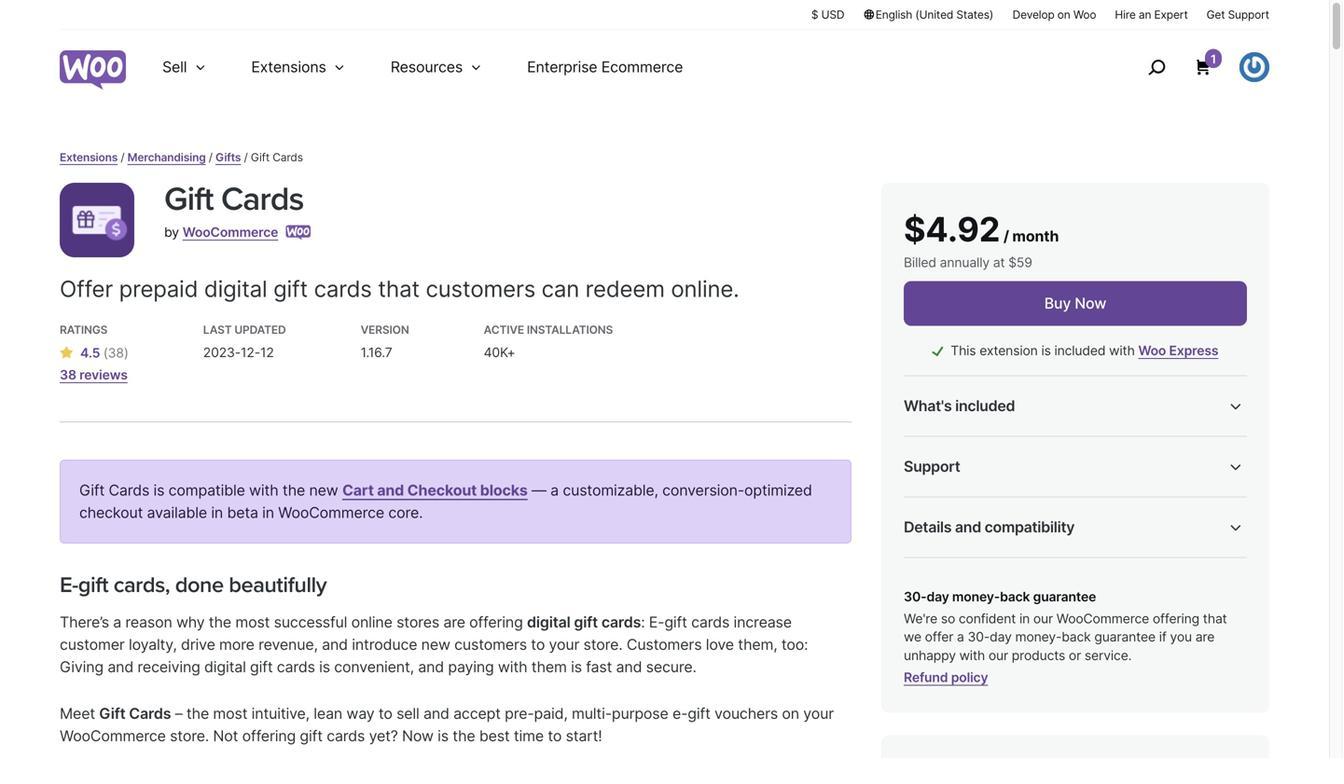 Task type: describe. For each thing, give the bounding box(es) containing it.
: e-gift cards increase customer loyalty, drive more revenue, and introduce new customers to your store. customers love them, too: giving and receiving digital gift cards is convenient, and paying with them is fast and secure.
[[60, 613, 808, 676]]

and right details
[[955, 518, 981, 536]]

merchandising link
[[127, 151, 206, 164]]

1 vertical spatial 2023-
[[1035, 602, 1072, 618]]

paid,
[[534, 705, 568, 723]]

support inside get support 'link'
[[1228, 8, 1270, 21]]

and down customer
[[108, 658, 134, 676]]

your inside '– the most intuitive, lean way to sell and accept pre-paid, multi-purpose e-gift vouchers on your woocommerce store. not offering gift cards yet? now is the best time to start!'
[[803, 705, 834, 723]]

1 horizontal spatial in
[[262, 504, 274, 522]]

fast
[[586, 658, 612, 676]]

40k+
[[484, 345, 515, 361]]

38 reviews
[[60, 367, 128, 383]]

0 vertical spatial included
[[1055, 343, 1106, 359]]

— a customizable, conversion-optimized checkout available in beta in woocommerce core.
[[79, 481, 812, 522]]

30-day money-back guarantee
[[920, 487, 1108, 503]]

1 horizontal spatial /
[[209, 151, 213, 164]]

new inside : e-gift cards increase customer loyalty, drive more revenue, and introduce new customers to your store. customers love them, too: giving and receiving digital gift cards is convenient, and paying with them is fast and secure.
[[421, 636, 450, 654]]

cards inside '– the most intuitive, lean way to sell and accept pre-paid, multi-purpose e-gift vouchers on your woocommerce store. not offering gift cards yet? now is the best time to start!'
[[327, 727, 365, 745]]

1 horizontal spatial now
[[1075, 294, 1107, 313]]

0 vertical spatial e-
[[60, 572, 78, 598]]

gift up updated
[[273, 275, 308, 303]]

year for support
[[932, 459, 958, 475]]

2023-12-12 version history
[[1035, 602, 1204, 618]]

back for 30-day money-back guarantee
[[1014, 487, 1043, 503]]

on inside 'link'
[[1058, 8, 1071, 21]]

resources button
[[368, 30, 505, 104]]

1 horizontal spatial 38
[[108, 345, 124, 361]]

$
[[812, 8, 819, 21]]

we
[[904, 629, 922, 645]]

receiving
[[138, 658, 200, 676]]

0 horizontal spatial support
[[904, 458, 960, 476]]

/ for $4.92
[[1004, 227, 1009, 245]]

expert
[[1154, 8, 1188, 21]]

0 horizontal spatial in
[[211, 504, 223, 522]]

1 vertical spatial cards
[[221, 180, 304, 219]]

woocommerce extensions link
[[1035, 638, 1201, 654]]

offering inside '– the most intuitive, lean way to sell and accept pre-paid, multi-purpose e-gift vouchers on your woocommerce store. not offering gift cards yet? now is the best time to start!'
[[242, 727, 296, 745]]

day for 30-day money-back guarantee
[[942, 487, 964, 503]]

woo express link
[[1139, 343, 1219, 359]]

a for —
[[551, 481, 559, 500]]

4.5
[[80, 345, 100, 361]]

are inside 30-day money-back guarantee we're so confident in our woocommerce offering that we offer a 30-day money-back guarantee if you are unhappy with our products or service. refund policy
[[1196, 629, 1215, 645]]

offering inside 30-day money-back guarantee we're so confident in our woocommerce offering that we offer a 30-day money-back guarantee if you are unhappy with our products or service. refund policy
[[1153, 611, 1200, 627]]

&
[[1064, 729, 1072, 745]]

developed by woocommerce image
[[286, 225, 311, 240]]

woo inside 'link'
[[1074, 8, 1096, 21]]

cart & checkout blocks
[[1035, 729, 1177, 745]]

2 vertical spatial 30-
[[968, 629, 990, 645]]

is down buy
[[1041, 343, 1051, 359]]

4.5 ( 38 )
[[80, 345, 129, 361]]

2023- inside last updated 2023-12-12
[[203, 345, 241, 361]]

compatibility
[[904, 729, 986, 745]]

1 vertical spatial version
[[1109, 602, 1157, 618]]

so
[[941, 611, 955, 627]]

1 vertical spatial checkout
[[1076, 729, 1134, 745]]

there's
[[60, 613, 109, 632]]

woo inside woocommerce extensions , developed by woo
[[1122, 656, 1150, 672]]

giving
[[60, 658, 104, 676]]

month
[[1013, 227, 1059, 245]]

and down there's a reason why the most successful online stores are offering digital gift cards
[[322, 636, 348, 654]]

best
[[479, 727, 510, 745]]

search image
[[1142, 52, 1172, 82]]

1 horizontal spatial by
[[966, 491, 983, 509]]

enterprise ecommerce link
[[505, 30, 706, 104]]

get
[[1207, 8, 1225, 21]]

version 1.16.7
[[361, 323, 409, 361]]

0 horizontal spatial that
[[378, 275, 420, 303]]

with inside : e-gift cards increase customer loyalty, drive more revenue, and introduce new customers to your store. customers love them, too: giving and receiving digital gift cards is convenient, and paying with them is fast and secure.
[[498, 658, 527, 676]]

0 horizontal spatial version
[[361, 323, 409, 337]]

confident
[[959, 611, 1016, 627]]

1 vertical spatial 12-
[[1072, 602, 1092, 618]]

purpose
[[612, 705, 669, 723]]

cards is
[[109, 481, 164, 500]]

a inside 30-day money-back guarantee we're so confident in our woocommerce offering that we offer a 30-day money-back guarantee if you are unhappy with our products or service. refund policy
[[957, 629, 964, 645]]

30-day money-back guarantee we're so confident in our woocommerce offering that we offer a 30-day money-back guarantee if you are unhappy with our products or service. refund policy
[[904, 589, 1227, 686]]

conversion-
[[662, 481, 744, 500]]

if
[[1159, 629, 1167, 645]]

get support
[[1207, 8, 1270, 21]]

gift up fast on the bottom left
[[574, 613, 598, 632]]

2 vertical spatial cards
[[129, 705, 171, 723]]

active
[[484, 323, 524, 337]]

cards up 'version 1.16.7'
[[314, 275, 372, 303]]

$4.92
[[904, 209, 1000, 250]]

2 vertical spatial money-
[[1015, 629, 1062, 645]]

extensions link
[[60, 151, 118, 164]]

prepaid
[[119, 275, 198, 303]]

loyalty, drive
[[129, 636, 215, 654]]

—
[[532, 481, 547, 500]]

open account menu image
[[1240, 52, 1270, 82]]

gift down the lean
[[300, 727, 323, 745]]

2 vertical spatial day
[[990, 629, 1012, 645]]

2 vertical spatial to
[[548, 727, 562, 745]]

1- for 1-year support
[[920, 459, 932, 475]]

1 horizontal spatial offering
[[469, 613, 523, 632]]

english (united states) button
[[863, 7, 994, 22]]

1.16.7
[[361, 345, 392, 361]]

woocommerce inside woocommerce extensions , developed by woo
[[1035, 638, 1130, 654]]

1 link
[[1194, 49, 1222, 76]]

english (united states)
[[876, 8, 994, 21]]

hire
[[1115, 8, 1136, 21]]

0 horizontal spatial checkout
[[407, 481, 477, 500]]

revenue,
[[259, 636, 318, 654]]

successful
[[274, 613, 347, 632]]

blocks
[[480, 481, 528, 500]]

handled
[[904, 491, 962, 509]]

stores
[[397, 613, 439, 632]]

updated
[[234, 323, 286, 337]]

1-year support
[[920, 459, 1009, 475]]

$4.92 / month billed annually at $59
[[904, 209, 1059, 271]]

active installations 40k+
[[484, 323, 613, 361]]

product icon image
[[60, 183, 134, 257]]

service navigation menu element
[[1108, 37, 1270, 97]]

woocommerce extensions , developed by woo
[[1035, 638, 1204, 672]]

with inside 30-day money-back guarantee we're so confident in our woocommerce offering that we offer a 30-day money-back guarantee if you are unhappy with our products or service. refund policy
[[960, 648, 985, 664]]

woocommerce link for handled by
[[987, 491, 1096, 509]]

privacy
[[930, 583, 976, 598]]

hire an expert link
[[1115, 7, 1188, 22]]

introduce
[[352, 636, 417, 654]]

history
[[1160, 602, 1204, 618]]

$ usd
[[812, 8, 845, 21]]

0 vertical spatial digital
[[204, 275, 267, 303]]

extensions for extensions
[[251, 58, 326, 76]]

0 vertical spatial customers
[[426, 275, 536, 303]]

is up the lean
[[319, 658, 330, 676]]

gift for gift cards
[[164, 180, 213, 219]]

cart and checkout blocks link
[[342, 481, 528, 500]]

woocommerce up the compatibility on the right bottom of the page
[[987, 491, 1096, 509]]

multi-
[[572, 705, 612, 723]]

1 horizontal spatial 12
[[1091, 602, 1105, 618]]

1 vertical spatial 38
[[60, 367, 76, 383]]

see privacy policy link
[[904, 583, 1016, 598]]

increase
[[734, 613, 792, 632]]

gift cards
[[164, 180, 304, 219]]

year for extension
[[932, 431, 958, 446]]

compatibility
[[985, 518, 1075, 536]]

pre-
[[505, 705, 534, 723]]

customizable,
[[563, 481, 658, 500]]

merchandising
[[127, 151, 206, 164]]

secure.
[[646, 658, 697, 676]]

cards up customers
[[602, 613, 641, 632]]

,
[[1201, 638, 1204, 654]]

0 horizontal spatial included
[[955, 397, 1015, 415]]

0 horizontal spatial cart
[[342, 481, 374, 500]]

offer
[[60, 275, 113, 303]]

them,
[[738, 636, 778, 654]]

breadcrumb element
[[60, 149, 1270, 166]]

1 vertical spatial our
[[989, 648, 1008, 664]]

cards up love
[[691, 613, 730, 632]]

woocommerce link for by
[[183, 224, 278, 240]]

this extension is included with woo express
[[951, 343, 1219, 359]]

developed
[[1035, 656, 1101, 672]]

2 vertical spatial back
[[1062, 629, 1091, 645]]

day for 30-day money-back guarantee we're so confident in our woocommerce offering that we offer a 30-day money-back guarantee if you are unhappy with our products or service. refund policy
[[927, 589, 949, 605]]

refund
[[904, 670, 948, 686]]

1 vertical spatial extension
[[962, 431, 1020, 446]]



Task type: locate. For each thing, give the bounding box(es) containing it.
and inside '– the most intuitive, lean way to sell and accept pre-paid, multi-purpose e-gift vouchers on your woocommerce store. not offering gift cards yet? now is the best time to start!'
[[423, 705, 449, 723]]

1 horizontal spatial your
[[803, 705, 834, 723]]

support
[[962, 459, 1009, 475]]

with up refund policy link
[[960, 648, 985, 664]]

extensions / merchandising / gifts / gift cards
[[60, 151, 303, 164]]

2 horizontal spatial extensions
[[1133, 638, 1201, 654]]

1 vertical spatial customers
[[454, 636, 527, 654]]

extensions inside extensions button
[[251, 58, 326, 76]]

$59
[[1009, 255, 1032, 271]]

our up products
[[1033, 611, 1053, 627]]

included down the buy now link
[[1055, 343, 1106, 359]]

0 horizontal spatial woo
[[1074, 8, 1096, 21]]

woocommerce inside 30-day money-back guarantee we're so confident in our woocommerce offering that we offer a 30-day money-back guarantee if you are unhappy with our products or service. refund policy
[[1057, 611, 1149, 627]]

1 vertical spatial woocommerce link
[[987, 491, 1096, 509]]

1 vertical spatial guarantee
[[1033, 589, 1096, 605]]

30- down confident
[[968, 629, 990, 645]]

0 vertical spatial gift
[[164, 180, 213, 219]]

most up the not on the bottom of the page
[[213, 705, 248, 723]]

back up confident
[[1000, 589, 1030, 605]]

in right confident
[[1020, 611, 1030, 627]]

gift up customers
[[665, 613, 687, 632]]

and left paying
[[418, 658, 444, 676]]

cards right / gift
[[273, 151, 303, 164]]

start!
[[566, 727, 602, 745]]

customers up the active
[[426, 275, 536, 303]]

most inside '– the most intuitive, lean way to sell and accept pre-paid, multi-purpose e-gift vouchers on your woocommerce store. not offering gift cards yet? now is the best time to start!'
[[213, 705, 248, 723]]

cards
[[314, 275, 372, 303], [602, 613, 641, 632], [691, 613, 730, 632], [277, 658, 315, 676], [327, 727, 365, 745]]

2 vertical spatial extensions
[[1133, 638, 1201, 654]]

offer prepaid digital gift cards that customers can redeem online.
[[60, 275, 739, 303]]

1 year from the top
[[932, 431, 958, 446]]

buy now
[[1045, 294, 1107, 313]]

develop on woo link
[[1013, 7, 1096, 22]]

english
[[876, 8, 913, 21]]

0 vertical spatial woo
[[1074, 8, 1096, 21]]

extensions for extensions / merchandising / gifts / gift cards
[[60, 151, 118, 164]]

0 vertical spatial 30-
[[920, 487, 942, 503]]

policy inside 30-day money-back guarantee we're so confident in our woocommerce offering that we offer a 30-day money-back guarantee if you are unhappy with our products or service. refund policy
[[951, 670, 988, 686]]

a for there's
[[113, 613, 121, 632]]

2 1- from the top
[[920, 459, 932, 475]]

woocommerce down meet gift cards
[[60, 727, 166, 745]]

0 vertical spatial woocommerce link
[[183, 224, 278, 240]]

by up details and compatibility
[[966, 491, 983, 509]]

1 horizontal spatial on
[[1058, 8, 1071, 21]]

/ right extensions link at left
[[121, 151, 124, 164]]

beta
[[227, 504, 258, 522]]

0 vertical spatial by
[[164, 224, 179, 240]]

0 vertical spatial most
[[235, 613, 270, 632]]

1 vertical spatial chevron up image
[[1225, 516, 1247, 539]]

woocommerce up developed by woo link
[[1035, 638, 1130, 654]]

1 vertical spatial by
[[966, 491, 983, 509]]

on inside '– the most intuitive, lean way to sell and accept pre-paid, multi-purpose e-gift vouchers on your woocommerce store. not offering gift cards yet? now is the best time to start!'
[[782, 705, 799, 723]]

a
[[551, 481, 559, 500], [113, 613, 121, 632], [957, 629, 964, 645]]

your inside : e-gift cards increase customer loyalty, drive more revenue, and introduce new customers to your store. customers love them, too: giving and receiving digital gift cards is convenient, and paying with them is fast and secure.
[[549, 636, 580, 654]]

1 horizontal spatial a
[[551, 481, 559, 500]]

0 vertical spatial new
[[309, 481, 338, 500]]

guarantee up service.
[[1095, 629, 1156, 645]]

we're
[[904, 611, 938, 627]]

1 horizontal spatial version
[[1109, 602, 1157, 618]]

extensions
[[251, 58, 326, 76], [60, 151, 118, 164], [1133, 638, 1201, 654]]

you
[[1170, 629, 1192, 645]]

1 horizontal spatial that
[[1203, 611, 1227, 627]]

2 horizontal spatial to
[[548, 727, 562, 745]]

30- up details
[[920, 487, 942, 503]]

2 vertical spatial by
[[1104, 656, 1119, 672]]

2023- down updated
[[203, 345, 241, 361]]

0 vertical spatial policy
[[979, 583, 1016, 598]]

offering up you
[[1153, 611, 1200, 627]]

customers up paying
[[454, 636, 527, 654]]

with left woo express
[[1109, 343, 1135, 359]]

offering down the intuitive,
[[242, 727, 296, 745]]

compatible
[[169, 481, 245, 500]]

more
[[219, 636, 254, 654]]

1 chevron up image from the top
[[1225, 456, 1247, 478]]

store.
[[584, 636, 623, 654], [170, 727, 209, 745]]

yet?
[[369, 727, 398, 745]]

a inside — a customizable, conversion-optimized checkout available in beta in woocommerce core.
[[551, 481, 559, 500]]

gift left vouchers
[[688, 705, 711, 723]]

ecommerce
[[601, 58, 683, 76]]

1 horizontal spatial extensions
[[251, 58, 326, 76]]

customers
[[627, 636, 702, 654]]

0 vertical spatial our
[[1033, 611, 1053, 627]]

0 vertical spatial guarantee
[[1047, 487, 1108, 503]]

2 horizontal spatial a
[[957, 629, 964, 645]]

a left reason on the left
[[113, 613, 121, 632]]

30- for 30-day money-back guarantee we're so confident in our woocommerce offering that we offer a 30-day money-back guarantee if you are unhappy with our products or service. refund policy
[[904, 589, 927, 605]]

the up more
[[209, 613, 231, 632]]

1 horizontal spatial e-
[[649, 613, 665, 632]]

states)
[[957, 8, 994, 21]]

the down "accept"
[[453, 727, 475, 745]]

the right –
[[186, 705, 209, 723]]

38 up reviews
[[108, 345, 124, 361]]

this
[[951, 343, 976, 359]]

is inside '– the most intuitive, lean way to sell and accept pre-paid, multi-purpose e-gift vouchers on your woocommerce store. not offering gift cards yet? now is the best time to start!'
[[438, 727, 449, 745]]

1 vertical spatial 30-
[[904, 589, 927, 605]]

handled by woocommerce
[[904, 491, 1096, 509]]

0 vertical spatial store.
[[584, 636, 623, 654]]

on right vouchers
[[782, 705, 799, 723]]

1- for 1-year extension updates
[[920, 431, 932, 446]]

gifts
[[216, 151, 241, 164]]

woocommerce down gift cards is compatible with the new cart and checkout blocks on the bottom left of the page
[[278, 504, 384, 522]]

that up 'version 1.16.7'
[[378, 275, 420, 303]]

refund policy link
[[904, 670, 988, 686]]

at
[[993, 255, 1005, 271]]

back for 30-day money-back guarantee we're so confident in our woocommerce offering that we offer a 30-day money-back guarantee if you are unhappy with our products or service. refund policy
[[1000, 589, 1030, 605]]

cards down / gift
[[221, 180, 304, 219]]

/ up "at"
[[1004, 227, 1009, 245]]

e-
[[60, 572, 78, 598], [649, 613, 665, 632]]

woocommerce up the woocommerce extensions link at right
[[1057, 611, 1149, 627]]

gift down more
[[250, 658, 273, 676]]

12 inside last updated 2023-12-12
[[260, 345, 274, 361]]

1
[[1211, 52, 1216, 66]]

12
[[260, 345, 274, 361], [1091, 602, 1105, 618]]

products
[[1012, 648, 1065, 664]]

last
[[203, 323, 232, 337], [904, 602, 930, 618]]

by up prepaid
[[164, 224, 179, 240]]

gift right "meet"
[[99, 705, 125, 723]]

now
[[1075, 294, 1107, 313], [402, 727, 434, 745]]

convenient,
[[334, 658, 414, 676]]

on right develop
[[1058, 8, 1071, 21]]

cards inside breadcrumb element
[[273, 151, 303, 164]]

0 horizontal spatial new
[[309, 481, 338, 500]]

0 vertical spatial extensions
[[251, 58, 326, 76]]

2 year from the top
[[932, 459, 958, 475]]

cart
[[342, 481, 374, 500], [1035, 729, 1061, 745]]

year
[[932, 431, 958, 446], [932, 459, 958, 475]]

develop
[[1013, 8, 1055, 21]]

1 vertical spatial 12
[[1091, 602, 1105, 618]]

our down confident
[[989, 648, 1008, 664]]

a right —
[[551, 481, 559, 500]]

reason
[[125, 613, 172, 632]]

that up , at the right bottom of page
[[1203, 611, 1227, 627]]

1 vertical spatial cart
[[1035, 729, 1061, 745]]

1-year extension updates
[[920, 431, 1072, 446]]

with
[[1109, 343, 1135, 359], [249, 481, 279, 500], [960, 648, 985, 664], [498, 658, 527, 676]]

updates
[[1023, 431, 1072, 446]]

checkout up core.
[[407, 481, 477, 500]]

time
[[514, 727, 544, 745]]

1 vertical spatial year
[[932, 459, 958, 475]]

cards,
[[114, 572, 170, 598]]

woocommerce inside '– the most intuitive, lean way to sell and accept pre-paid, multi-purpose e-gift vouchers on your woocommerce store. not offering gift cards yet? now is the best time to start!'
[[60, 727, 166, 745]]

guarantee for 30-day money-back guarantee
[[1047, 487, 1108, 503]]

meet
[[60, 705, 95, 723]]

1 vertical spatial e-
[[649, 613, 665, 632]]

extensions button
[[229, 30, 368, 104]]

1 vertical spatial support
[[904, 458, 960, 476]]

1 horizontal spatial woo
[[1122, 656, 1150, 672]]

store. inside '– the most intuitive, lean way to sell and accept pre-paid, multi-purpose e-gift vouchers on your woocommerce store. not offering gift cards yet? now is the best time to start!'
[[170, 727, 209, 745]]

$ usd button
[[812, 7, 845, 22]]

1 vertical spatial that
[[1203, 611, 1227, 627]]

0 vertical spatial now
[[1075, 294, 1107, 313]]

/ left gifts
[[209, 151, 213, 164]]

store. inside : e-gift cards increase customer loyalty, drive more revenue, and introduce new customers to your store. customers love them, too: giving and receiving digital gift cards is convenient, and paying with them is fast and secure.
[[584, 636, 623, 654]]

0 horizontal spatial are
[[443, 613, 465, 632]]

money- for 30-day money-back guarantee
[[968, 487, 1014, 503]]

chevron up image for support
[[1225, 456, 1247, 478]]

12- inside last updated 2023-12-12
[[241, 345, 260, 361]]

online.
[[671, 275, 739, 303]]

last left updated
[[203, 323, 232, 337]]

now right buy
[[1075, 294, 1107, 313]]

to down paid,
[[548, 727, 562, 745]]

cards left –
[[129, 705, 171, 723]]

gift up there's
[[78, 572, 108, 598]]

category
[[904, 638, 962, 654]]

to left sell
[[379, 705, 393, 723]]

/ gift
[[244, 151, 270, 164]]

is left fast on the bottom left
[[571, 658, 582, 676]]

and up core.
[[377, 481, 404, 500]]

chevron up image
[[1225, 456, 1247, 478], [1225, 516, 1247, 539]]

1 vertical spatial policy
[[951, 670, 988, 686]]

now down sell
[[402, 727, 434, 745]]

1 horizontal spatial are
[[1196, 629, 1215, 645]]

extension right this
[[980, 343, 1038, 359]]

year up handled
[[932, 459, 958, 475]]

1 horizontal spatial last
[[904, 602, 930, 618]]

30- up we're
[[904, 589, 927, 605]]

1 vertical spatial store.
[[170, 727, 209, 745]]

by inside woocommerce extensions , developed by woo
[[1104, 656, 1119, 672]]

1 horizontal spatial new
[[421, 636, 450, 654]]

store. up fast on the bottom left
[[584, 636, 623, 654]]

0 vertical spatial 1-
[[920, 431, 932, 446]]

0 horizontal spatial 12-
[[241, 345, 260, 361]]

woocommerce inside — a customizable, conversion-optimized checkout available in beta in woocommerce core.
[[278, 504, 384, 522]]

12 up the woocommerce extensions link at right
[[1091, 602, 1105, 618]]

is left best
[[438, 727, 449, 745]]

annually
[[940, 255, 990, 271]]

1- down what's
[[920, 431, 932, 446]]

buy now link
[[904, 281, 1247, 326]]

a right offer
[[957, 629, 964, 645]]

2 horizontal spatial by
[[1104, 656, 1119, 672]]

e- up there's
[[60, 572, 78, 598]]

digital inside : e-gift cards increase customer loyalty, drive more revenue, and introduce new customers to your store. customers love them, too: giving and receiving digital gift cards is convenient, and paying with them is fast and secure.
[[204, 658, 246, 676]]

0 vertical spatial checkout
[[407, 481, 477, 500]]

woo
[[1074, 8, 1096, 21], [1122, 656, 1150, 672]]

with up beta
[[249, 481, 279, 500]]

/ inside "$4.92 / month billed annually at $59"
[[1004, 227, 1009, 245]]

online
[[351, 613, 393, 632]]

gift for gift cards is compatible with the new cart and checkout blocks
[[79, 481, 105, 500]]

ratings
[[60, 323, 108, 337]]

1 vertical spatial digital
[[527, 613, 571, 632]]

0 vertical spatial extension
[[980, 343, 1038, 359]]

1 vertical spatial money-
[[952, 589, 1000, 605]]

extensions inside breadcrumb element
[[60, 151, 118, 164]]

what's included
[[904, 397, 1015, 415]]

1 vertical spatial woo
[[1122, 656, 1150, 672]]

0 vertical spatial 2023-
[[203, 345, 241, 361]]

store. down –
[[170, 727, 209, 745]]

policy up confident
[[979, 583, 1016, 598]]

most up more
[[235, 613, 270, 632]]

/ for extensions
[[121, 151, 124, 164]]

last updated 2023-12-12
[[203, 323, 286, 361]]

redeem
[[586, 275, 665, 303]]

0 horizontal spatial your
[[549, 636, 580, 654]]

installations
[[527, 323, 613, 337]]

and right fast on the bottom left
[[616, 658, 642, 676]]

2 chevron up image from the top
[[1225, 516, 1247, 539]]

2023- up products
[[1035, 602, 1072, 618]]

1 horizontal spatial our
[[1033, 611, 1053, 627]]

now inside '– the most intuitive, lean way to sell and accept pre-paid, multi-purpose e-gift vouchers on your woocommerce store. not offering gift cards yet? now is the best time to start!'
[[402, 727, 434, 745]]

year up 1-year support
[[932, 431, 958, 446]]

(
[[103, 345, 108, 361]]

version up 1.16.7
[[361, 323, 409, 337]]

get support link
[[1207, 7, 1270, 22]]

the right compatible
[[283, 481, 305, 500]]

are right you
[[1196, 629, 1215, 645]]

last inside last updated 2023-12-12
[[203, 323, 232, 337]]

30- for 30-day money-back guarantee
[[920, 487, 942, 503]]

buy
[[1045, 294, 1071, 313]]

gift up checkout
[[79, 481, 105, 500]]

0 horizontal spatial our
[[989, 648, 1008, 664]]

0 horizontal spatial 38
[[60, 367, 76, 383]]

are right stores
[[443, 613, 465, 632]]

money- for 30-day money-back guarantee we're so confident in our woocommerce offering that we offer a 30-day money-back guarantee if you are unhappy with our products or service. refund policy
[[952, 589, 1000, 605]]

money- down support
[[968, 487, 1014, 503]]

2 vertical spatial gift
[[99, 705, 125, 723]]

paying
[[448, 658, 494, 676]]

back up the compatibility on the right bottom of the page
[[1014, 487, 1043, 503]]

to inside : e-gift cards increase customer loyalty, drive more revenue, and introduce new customers to your store. customers love them, too: giving and receiving digital gift cards is convenient, and paying with them is fast and secure.
[[531, 636, 545, 654]]

digital down more
[[204, 658, 246, 676]]

see privacy policy
[[904, 583, 1016, 598]]

1 1- from the top
[[920, 431, 932, 446]]

2 vertical spatial guarantee
[[1095, 629, 1156, 645]]

that inside 30-day money-back guarantee we're so confident in our woocommerce offering that we offer a 30-day money-back guarantee if you are unhappy with our products or service. refund policy
[[1203, 611, 1227, 627]]

in
[[211, 504, 223, 522], [262, 504, 274, 522], [1020, 611, 1030, 627]]

is
[[1041, 343, 1051, 359], [319, 658, 330, 676], [571, 658, 582, 676], [438, 727, 449, 745]]

woo express
[[1139, 343, 1219, 359]]

1 vertical spatial back
[[1000, 589, 1030, 605]]

by woocommerce
[[164, 224, 278, 240]]

woocommerce down gift cards
[[183, 224, 278, 240]]

0 vertical spatial money-
[[968, 487, 1014, 503]]

extensions inside woocommerce extensions , developed by woo
[[1133, 638, 1201, 654]]

checkout right &
[[1076, 729, 1134, 745]]

customers inside : e-gift cards increase customer loyalty, drive more revenue, and introduce new customers to your store. customers love them, too: giving and receiving digital gift cards is convenient, and paying with them is fast and secure.
[[454, 636, 527, 654]]

included up 1-year extension updates
[[955, 397, 1015, 415]]

reviews
[[79, 367, 128, 383]]

0 vertical spatial last
[[203, 323, 232, 337]]

in down compatible
[[211, 504, 223, 522]]

0 vertical spatial your
[[549, 636, 580, 654]]

chevron up image
[[1225, 395, 1247, 417]]

digital up them
[[527, 613, 571, 632]]

2 horizontal spatial offering
[[1153, 611, 1200, 627]]

back up "or"
[[1062, 629, 1091, 645]]

1 vertical spatial included
[[955, 397, 1015, 415]]

2 vertical spatial digital
[[204, 658, 246, 676]]

cards down way
[[327, 727, 365, 745]]

back
[[1014, 487, 1043, 503], [1000, 589, 1030, 605], [1062, 629, 1091, 645]]

check image
[[933, 343, 951, 359]]

(united
[[916, 8, 954, 21]]

0 horizontal spatial to
[[379, 705, 393, 723]]

intuitive,
[[252, 705, 310, 723]]

0 horizontal spatial 12
[[260, 345, 274, 361]]

beautifully
[[229, 572, 327, 598]]

1 horizontal spatial support
[[1228, 8, 1270, 21]]

1 horizontal spatial woocommerce link
[[987, 491, 1096, 509]]

last for last updated 2023-12-12
[[203, 323, 232, 337]]

cards down revenue,
[[277, 658, 315, 676]]

0 vertical spatial that
[[378, 275, 420, 303]]

30-
[[920, 487, 942, 503], [904, 589, 927, 605], [968, 629, 990, 645]]

0 vertical spatial chevron up image
[[1225, 456, 1247, 478]]

e- inside : e-gift cards increase customer loyalty, drive more revenue, and introduce new customers to your store. customers love them, too: giving and receiving digital gift cards is convenient, and paying with them is fast and secure.
[[649, 613, 665, 632]]

0 horizontal spatial 2023-
[[203, 345, 241, 361]]

1 horizontal spatial 12-
[[1072, 602, 1092, 618]]

guarantee for 30-day money-back guarantee we're so confident in our woocommerce offering that we offer a 30-day money-back guarantee if you are unhappy with our products or service. refund policy
[[1033, 589, 1096, 605]]

woo left hire
[[1074, 8, 1096, 21]]

woocommerce link
[[183, 224, 278, 240], [987, 491, 1096, 509]]

chevron up image for details and compatibility
[[1225, 516, 1247, 539]]

guarantee up the compatibility on the right bottom of the page
[[1047, 487, 1108, 503]]

money- up confident
[[952, 589, 1000, 605]]

and right sell
[[423, 705, 449, 723]]

gift
[[164, 180, 213, 219], [79, 481, 105, 500], [99, 705, 125, 723]]

in inside 30-day money-back guarantee we're so confident in our woocommerce offering that we offer a 30-day money-back guarantee if you are unhappy with our products or service. refund policy
[[1020, 611, 1030, 627]]

0 horizontal spatial offering
[[242, 727, 296, 745]]

customer
[[60, 636, 125, 654]]

woocommerce link up the compatibility on the right bottom of the page
[[987, 491, 1096, 509]]

12- down updated
[[241, 345, 260, 361]]

last for last update
[[904, 602, 930, 618]]

12- up "or"
[[1072, 602, 1092, 618]]

0 horizontal spatial store.
[[170, 727, 209, 745]]

1 horizontal spatial to
[[531, 636, 545, 654]]

digital up updated
[[204, 275, 267, 303]]



Task type: vqa. For each thing, say whether or not it's contained in the screenshot.


